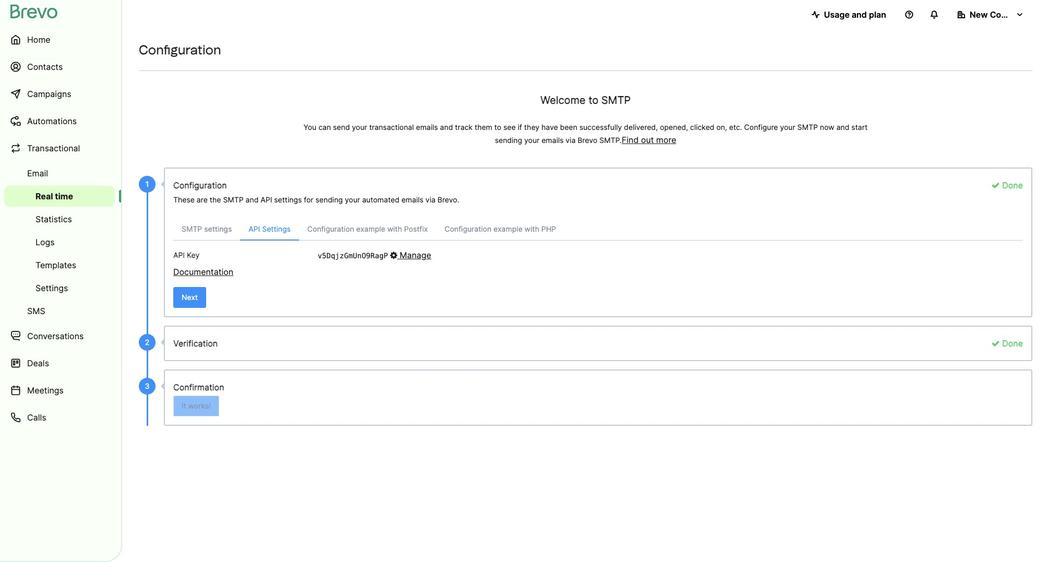 Task type: describe. For each thing, give the bounding box(es) containing it.
0 horizontal spatial sending
[[316, 195, 343, 204]]

are
[[197, 195, 208, 204]]

it works! link
[[173, 396, 219, 417]]

it works!
[[182, 401, 211, 410]]

configuration example with php link
[[436, 219, 565, 240]]

documentation
[[173, 267, 233, 277]]

contacts link
[[4, 54, 115, 79]]

3
[[145, 382, 150, 390]]

the
[[210, 195, 221, 204]]

your right send
[[352, 123, 367, 132]]

welcome
[[541, 94, 586, 106]]

your down they
[[524, 136, 540, 145]]

configure
[[744, 123, 778, 132]]

documentation link
[[173, 267, 233, 277]]

on,
[[717, 123, 727, 132]]

2 tab panel from the top
[[165, 249, 1032, 279]]

them
[[475, 123, 492, 132]]

php
[[541, 224, 556, 233]]

to inside you can send your transactional emails and track them to see if they have been successfully delivered, opened, clicked on, etc. configure your smtp now and start sending your emails via brevo smtp.
[[494, 123, 501, 132]]

1 horizontal spatial to
[[589, 94, 599, 106]]

time
[[55, 191, 73, 202]]

logs link
[[4, 232, 115, 253]]

opened,
[[660, 123, 688, 132]]

real time link
[[4, 186, 115, 207]]

smtp up successfully
[[602, 94, 631, 106]]

campaigns
[[27, 89, 71, 99]]

configuration example with postfix
[[307, 224, 428, 233]]

brevo
[[578, 136, 598, 145]]

automations link
[[4, 109, 115, 134]]

smtp.
[[600, 136, 622, 145]]

1 vertical spatial emails
[[542, 136, 564, 145]]

check image for verification
[[992, 339, 1000, 348]]

1 horizontal spatial settings
[[274, 195, 302, 204]]

2 vertical spatial emails
[[402, 195, 424, 204]]

find out more
[[622, 135, 676, 145]]

manage link
[[390, 250, 431, 261]]

you can send your transactional emails and track them to see if they have been successfully delivered, opened, clicked on, etc. configure your smtp now and start sending your emails via brevo smtp.
[[304, 123, 868, 145]]

deals
[[27, 358, 49, 369]]

automations
[[27, 116, 77, 126]]

next button
[[173, 287, 206, 308]]

configuration example with postfix link
[[299, 219, 436, 240]]

1 vertical spatial settings
[[204, 224, 232, 233]]

0 vertical spatial api
[[261, 195, 272, 204]]

1 vertical spatial settings
[[35, 283, 68, 293]]

statistics
[[35, 214, 72, 224]]

your right configure
[[780, 123, 796, 132]]

postfix
[[404, 224, 428, 233]]

delivered,
[[624, 123, 658, 132]]

api settings link
[[240, 219, 299, 241]]

api for settings
[[249, 224, 260, 233]]

start
[[852, 123, 868, 132]]

conversations link
[[4, 324, 115, 349]]

email
[[27, 168, 48, 179]]

campaigns link
[[4, 81, 115, 106]]

sending inside you can send your transactional emails and track them to see if they have been successfully delivered, opened, clicked on, etc. configure your smtp now and start sending your emails via brevo smtp.
[[495, 136, 522, 145]]

next
[[182, 293, 198, 302]]

example for postfix
[[356, 224, 385, 233]]

confirmation
[[173, 382, 224, 393]]

statistics link
[[4, 209, 115, 230]]

can
[[319, 123, 331, 132]]

track
[[455, 123, 473, 132]]

real time
[[35, 191, 73, 202]]

with for postfix
[[387, 224, 402, 233]]

out
[[641, 135, 654, 145]]

for
[[304, 195, 314, 204]]

manage
[[397, 250, 431, 261]]

check image for configuration
[[992, 181, 1000, 190]]

and inside "button"
[[852, 9, 867, 20]]

see
[[503, 123, 516, 132]]

1 vertical spatial via
[[426, 195, 436, 204]]

new
[[970, 9, 988, 20]]

successfully
[[580, 123, 622, 132]]

new company
[[970, 9, 1029, 20]]

contacts
[[27, 62, 63, 72]]

clicked
[[690, 123, 715, 132]]

done for verification
[[1000, 338, 1023, 349]]

etc.
[[729, 123, 742, 132]]

api key
[[173, 251, 200, 259]]

company
[[990, 9, 1029, 20]]



Task type: vqa. For each thing, say whether or not it's contained in the screenshot.
Key
yes



Task type: locate. For each thing, give the bounding box(es) containing it.
logs
[[35, 237, 55, 247]]

works!
[[188, 401, 211, 410]]

1 tab panel from the top
[[165, 219, 1032, 279]]

1 check image from the top
[[992, 181, 1000, 190]]

tab list inside tab panel
[[173, 219, 1023, 241]]

example down automated
[[356, 224, 385, 233]]

0 vertical spatial settings
[[274, 195, 302, 204]]

emails right transactional
[[416, 123, 438, 132]]

0 horizontal spatial via
[[426, 195, 436, 204]]

smtp right the
[[223, 195, 244, 204]]

now
[[820, 123, 835, 132]]

with left postfix
[[387, 224, 402, 233]]

new company button
[[949, 4, 1033, 25]]

2
[[145, 338, 149, 347]]

find
[[622, 135, 639, 145]]

settings
[[274, 195, 302, 204], [204, 224, 232, 233]]

api for key
[[173, 251, 185, 259]]

emails down have
[[542, 136, 564, 145]]

smtp left now
[[798, 123, 818, 132]]

sending down see
[[495, 136, 522, 145]]

you
[[304, 123, 316, 132]]

settings
[[262, 224, 291, 233], [35, 283, 68, 293]]

check image
[[992, 181, 1000, 190], [992, 339, 1000, 348]]

with
[[387, 224, 402, 233], [525, 224, 539, 233]]

with left php
[[525, 224, 539, 233]]

done for configuration
[[1000, 180, 1023, 191]]

key
[[187, 251, 200, 259]]

and left track
[[440, 123, 453, 132]]

1
[[146, 180, 149, 188]]

1 vertical spatial check image
[[992, 339, 1000, 348]]

done
[[1000, 180, 1023, 191], [1000, 338, 1023, 349]]

api left "key"
[[173, 251, 185, 259]]

transactional
[[369, 123, 414, 132]]

0 horizontal spatial with
[[387, 224, 402, 233]]

emails up postfix
[[402, 195, 424, 204]]

1 horizontal spatial api
[[249, 224, 260, 233]]

settings left for
[[274, 195, 302, 204]]

smtp inside you can send your transactional emails and track them to see if they have been successfully delivered, opened, clicked on, etc. configure your smtp now and start sending your emails via brevo smtp.
[[798, 123, 818, 132]]

real
[[35, 191, 53, 202]]

transactional
[[27, 143, 80, 153]]

1 vertical spatial sending
[[316, 195, 343, 204]]

plan
[[869, 9, 886, 20]]

2 horizontal spatial api
[[261, 195, 272, 204]]

sms
[[27, 306, 45, 316]]

have
[[542, 123, 558, 132]]

2 vertical spatial api
[[173, 251, 185, 259]]

sending right for
[[316, 195, 343, 204]]

and
[[852, 9, 867, 20], [440, 123, 453, 132], [837, 123, 850, 132], [246, 195, 259, 204]]

tab list
[[173, 219, 1023, 241]]

0 vertical spatial sending
[[495, 136, 522, 145]]

more
[[656, 135, 676, 145]]

home link
[[4, 27, 115, 52]]

home
[[27, 34, 50, 45]]

0 vertical spatial settings
[[262, 224, 291, 233]]

it
[[182, 401, 186, 410]]

templates link
[[4, 255, 115, 276]]

find out more button
[[622, 135, 676, 145]]

configuration example with php
[[445, 224, 556, 233]]

smtp up "key"
[[182, 224, 202, 233]]

usage and plan button
[[803, 4, 895, 25]]

settings down templates
[[35, 283, 68, 293]]

1 vertical spatial to
[[494, 123, 501, 132]]

configuration
[[139, 42, 221, 57], [173, 180, 227, 191], [307, 224, 354, 233], [445, 224, 492, 233]]

tab panel
[[165, 219, 1032, 279], [165, 249, 1032, 279]]

1 horizontal spatial sending
[[495, 136, 522, 145]]

meetings link
[[4, 378, 115, 403]]

to left see
[[494, 123, 501, 132]]

2 done from the top
[[1000, 338, 1023, 349]]

example
[[356, 224, 385, 233], [494, 224, 523, 233]]

1 horizontal spatial via
[[566, 136, 576, 145]]

0 horizontal spatial settings
[[204, 224, 232, 233]]

1 example from the left
[[356, 224, 385, 233]]

verification
[[173, 338, 218, 349]]

calls
[[27, 412, 46, 423]]

1 vertical spatial done
[[1000, 338, 1023, 349]]

templates
[[35, 260, 76, 270]]

conversations
[[27, 331, 84, 341]]

0 vertical spatial emails
[[416, 123, 438, 132]]

automated
[[362, 195, 400, 204]]

api settings
[[249, 224, 291, 233]]

with for php
[[525, 224, 539, 233]]

2 check image from the top
[[992, 339, 1000, 348]]

usage
[[824, 9, 850, 20]]

2 with from the left
[[525, 224, 539, 233]]

example for php
[[494, 224, 523, 233]]

example left php
[[494, 224, 523, 233]]

smtp settings link
[[173, 219, 240, 240]]

calls link
[[4, 405, 115, 430]]

0 vertical spatial via
[[566, 136, 576, 145]]

if
[[518, 123, 522, 132]]

meetings
[[27, 385, 64, 396]]

0 horizontal spatial example
[[356, 224, 385, 233]]

settings down the
[[204, 224, 232, 233]]

via down been
[[566, 136, 576, 145]]

been
[[560, 123, 577, 132]]

and left the plan
[[852, 9, 867, 20]]

they
[[524, 123, 540, 132]]

deals link
[[4, 351, 115, 376]]

your left automated
[[345, 195, 360, 204]]

sms link
[[4, 301, 115, 322]]

settings link
[[4, 278, 115, 299]]

0 horizontal spatial to
[[494, 123, 501, 132]]

v5dqjzgmuno9ragp
[[318, 252, 388, 260]]

1 horizontal spatial settings
[[262, 224, 291, 233]]

to
[[589, 94, 599, 106], [494, 123, 501, 132]]

email link
[[4, 163, 115, 184]]

smtp settings
[[182, 224, 232, 233]]

and up api settings
[[246, 195, 259, 204]]

via
[[566, 136, 576, 145], [426, 195, 436, 204]]

send
[[333, 123, 350, 132]]

cog image
[[390, 251, 397, 259]]

1 done from the top
[[1000, 180, 1023, 191]]

0 horizontal spatial settings
[[35, 283, 68, 293]]

1 horizontal spatial with
[[525, 224, 539, 233]]

api up api settings
[[261, 195, 272, 204]]

0 vertical spatial check image
[[992, 181, 1000, 190]]

welcome to smtp
[[541, 94, 631, 106]]

via inside you can send your transactional emails and track them to see if they have been successfully delivered, opened, clicked on, etc. configure your smtp now and start sending your emails via brevo smtp.
[[566, 136, 576, 145]]

transactional link
[[4, 136, 115, 161]]

1 horizontal spatial example
[[494, 224, 523, 233]]

via left the brevo.
[[426, 195, 436, 204]]

to up successfully
[[589, 94, 599, 106]]

0 vertical spatial done
[[1000, 180, 1023, 191]]

brevo.
[[438, 195, 459, 204]]

1 with from the left
[[387, 224, 402, 233]]

api right smtp settings
[[249, 224, 260, 233]]

these are the smtp and api settings for sending your automated emails via brevo.
[[173, 195, 459, 204]]

1 vertical spatial api
[[249, 224, 260, 233]]

tab list containing smtp settings
[[173, 219, 1023, 241]]

0 vertical spatial to
[[589, 94, 599, 106]]

and right now
[[837, 123, 850, 132]]

2 example from the left
[[494, 224, 523, 233]]

usage and plan
[[824, 9, 886, 20]]

0 horizontal spatial api
[[173, 251, 185, 259]]

these
[[173, 195, 195, 204]]

settings down these are the smtp and api settings for sending your automated emails via brevo.
[[262, 224, 291, 233]]



